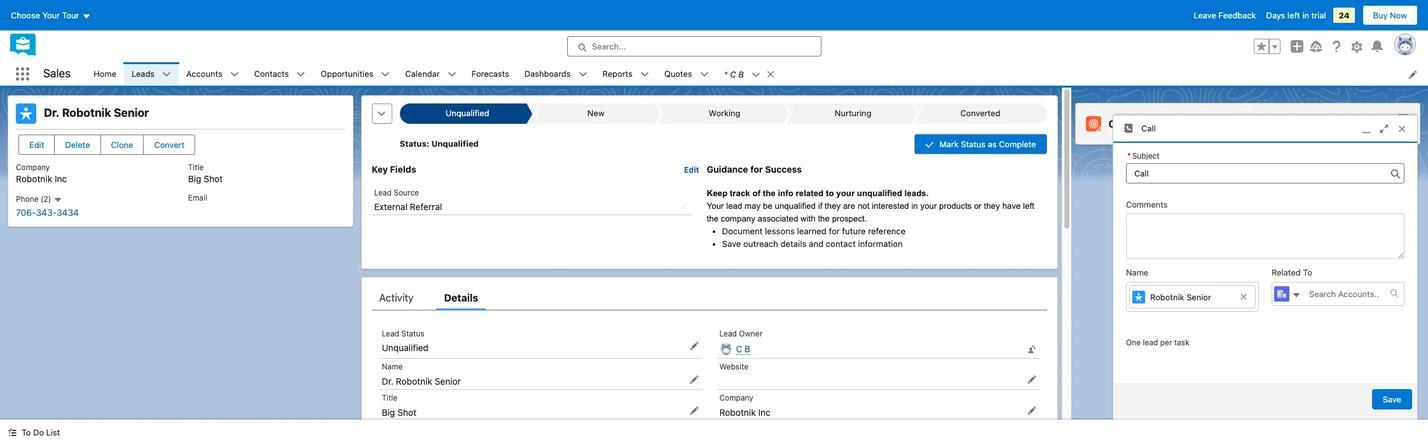 Task type: describe. For each thing, give the bounding box(es) containing it.
be
[[763, 201, 773, 211]]

your inside popup button
[[42, 10, 60, 20]]

robotnik inc
[[720, 408, 771, 418]]

(2)
[[41, 195, 51, 204]]

robotnik up delete
[[62, 106, 111, 120]]

clone button
[[100, 135, 144, 155]]

accounts image
[[1275, 287, 1290, 302]]

accounts link
[[179, 62, 230, 86]]

path options list box
[[400, 104, 1047, 124]]

campaign
[[1109, 118, 1159, 130]]

leave feedback
[[1194, 10, 1257, 20]]

details
[[781, 239, 807, 249]]

big shot
[[382, 408, 417, 418]]

phone (2) button
[[16, 195, 62, 205]]

choose your tour
[[11, 10, 79, 20]]

* for * subject
[[1128, 151, 1132, 161]]

calendar list item
[[398, 62, 464, 86]]

history
[[1161, 118, 1198, 130]]

list item containing *
[[717, 62, 781, 86]]

text default image inside reports list item
[[640, 70, 649, 79]]

c b link
[[736, 343, 751, 356]]

related
[[796, 189, 824, 198]]

title for title big shot
[[188, 163, 204, 172]]

and
[[809, 239, 824, 249]]

0 vertical spatial senior
[[114, 106, 149, 120]]

none text field inside call dialog
[[1127, 163, 1405, 184]]

0 vertical spatial in
[[1303, 10, 1310, 20]]

status for mark status as complete
[[961, 139, 986, 149]]

company for company
[[720, 394, 754, 403]]

lead for unqualified
[[382, 329, 399, 339]]

reports
[[603, 69, 633, 79]]

task
[[1175, 339, 1190, 348]]

complete
[[999, 139, 1037, 149]]

0 vertical spatial left
[[1288, 10, 1301, 20]]

your inside keep track of the info related to your unqualified leads. your lead may be unqualified if they are not interested in your products or they have left the company associated with the prospect. document lessons learned for future reference save outreach details and contact information
[[707, 201, 724, 211]]

calendar
[[405, 69, 440, 79]]

future
[[843, 226, 866, 236]]

prospect.
[[832, 214, 867, 224]]

now
[[1391, 10, 1408, 20]]

robotnik right edit title icon
[[720, 408, 756, 418]]

owner
[[739, 329, 763, 339]]

1 vertical spatial unqualified
[[432, 139, 479, 149]]

source
[[394, 188, 419, 198]]

dashboards link
[[517, 62, 579, 86]]

external
[[374, 202, 408, 213]]

big inside title big shot
[[188, 174, 201, 185]]

343-
[[36, 207, 57, 218]]

tab list containing activity
[[372, 285, 1047, 311]]

activity
[[379, 292, 414, 304]]

delete button
[[54, 135, 101, 155]]

days
[[1267, 10, 1286, 20]]

robotnik up big shot at the bottom of the page
[[396, 376, 432, 387]]

feedback
[[1219, 10, 1257, 20]]

unqualified link
[[406, 104, 527, 124]]

forecasts
[[472, 69, 509, 79]]

edit lead status image
[[690, 342, 699, 351]]

3434
[[57, 207, 79, 218]]

edit link
[[684, 165, 699, 175]]

of
[[753, 189, 761, 198]]

text default image inside to do list button
[[8, 429, 17, 438]]

edit name image
[[690, 376, 699, 385]]

sales
[[43, 67, 71, 80]]

left inside keep track of the info related to your unqualified leads. your lead may be unqualified if they are not interested in your products or they have left the company associated with the prospect. document lessons learned for future reference save outreach details and contact information
[[1024, 201, 1035, 211]]

save inside button
[[1384, 395, 1402, 405]]

0 horizontal spatial your
[[837, 189, 855, 198]]

contacts list item
[[247, 62, 313, 86]]

new link
[[535, 104, 655, 124]]

text default image for quotes
[[700, 70, 709, 79]]

text default image inside call dialog
[[1391, 290, 1400, 298]]

robotnik inside company robotnik inc
[[16, 174, 52, 185]]

:
[[427, 139, 430, 149]]

706-343-3434 link
[[16, 207, 79, 218]]

nurturing link
[[792, 104, 912, 124]]

keep
[[707, 189, 728, 198]]

may
[[745, 201, 761, 211]]

company
[[721, 214, 756, 224]]

1 horizontal spatial unqualified
[[857, 189, 903, 198]]

text default image for calendar
[[448, 70, 456, 79]]

quotes
[[665, 69, 692, 79]]

in inside keep track of the info related to your unqualified leads. your lead may be unqualified if they are not interested in your products or they have left the company associated with the prospect. document lessons learned for future reference save outreach details and contact information
[[912, 201, 918, 211]]

0 vertical spatial for
[[751, 164, 763, 175]]

nurturing
[[835, 108, 872, 118]]

lead image
[[16, 104, 36, 124]]

per
[[1161, 339, 1173, 348]]

mark
[[940, 139, 959, 149]]

dashboards
[[525, 69, 571, 79]]

outreach
[[744, 239, 779, 249]]

0 vertical spatial dr. robotnik senior
[[44, 106, 149, 120]]

* c b
[[724, 69, 744, 79]]

status up fields
[[400, 139, 427, 149]]

* subject
[[1128, 151, 1160, 161]]

edit company image
[[1028, 407, 1037, 416]]

learned
[[797, 226, 827, 236]]

related to
[[1272, 268, 1313, 278]]

mark status as complete button
[[915, 134, 1047, 155]]

choose
[[11, 10, 40, 20]]

with
[[801, 214, 816, 224]]

robotnik senior
[[1151, 293, 1212, 303]]

quotes list item
[[657, 62, 717, 86]]

opportunities list item
[[313, 62, 398, 86]]

new
[[588, 108, 605, 118]]

edit button
[[18, 135, 55, 155]]

contact
[[826, 239, 856, 249]]

info
[[778, 189, 794, 198]]

706-343-3434
[[16, 207, 79, 218]]

mark status as complete
[[940, 139, 1037, 149]]

opportunities link
[[313, 62, 381, 86]]

buy now
[[1374, 10, 1408, 20]]

robotnik inside call dialog
[[1151, 293, 1185, 303]]

1 horizontal spatial the
[[763, 189, 776, 198]]

24
[[1339, 10, 1350, 20]]

1 horizontal spatial edit
[[684, 165, 699, 175]]

title for title
[[382, 394, 398, 403]]

lead for external referral
[[374, 188, 392, 198]]

Related To text field
[[1302, 283, 1391, 306]]

website
[[720, 363, 749, 372]]

buy now button
[[1363, 5, 1419, 25]]

706-
[[16, 207, 36, 218]]

text default image inside phone (2) dropdown button
[[53, 196, 62, 205]]

inc inside company robotnik inc
[[55, 174, 67, 185]]



Task type: vqa. For each thing, say whether or not it's contained in the screenshot.
Global Media - 270 Widgets (Sample)
no



Task type: locate. For each thing, give the bounding box(es) containing it.
tab list
[[372, 285, 1047, 311]]

reports link
[[595, 62, 640, 86]]

company for company robotnik inc
[[16, 163, 50, 172]]

name for related to
[[1127, 268, 1149, 278]]

1 vertical spatial edit
[[684, 165, 699, 175]]

0 horizontal spatial they
[[825, 201, 841, 211]]

0 vertical spatial unqualified
[[857, 189, 903, 198]]

or
[[975, 201, 982, 211]]

1 horizontal spatial your
[[921, 201, 937, 211]]

unqualified up 'status : unqualified'
[[446, 108, 490, 118]]

inc
[[55, 174, 67, 185], [759, 408, 771, 418]]

0 vertical spatial your
[[837, 189, 855, 198]]

call dialog
[[1113, 115, 1419, 420]]

1 vertical spatial dr. robotnik senior
[[382, 376, 461, 387]]

1 vertical spatial *
[[1128, 151, 1132, 161]]

unqualified inside path options list box
[[446, 108, 490, 118]]

delete
[[65, 140, 90, 150]]

save
[[722, 239, 741, 249], [1384, 395, 1402, 405]]

0 horizontal spatial senior
[[114, 106, 149, 120]]

your down leads.
[[921, 201, 937, 211]]

campaign history
[[1109, 118, 1198, 130]]

lead up c b
[[720, 329, 737, 339]]

fields
[[390, 164, 416, 175]]

0 vertical spatial shot
[[204, 174, 223, 185]]

converted
[[961, 108, 1001, 118]]

lead
[[374, 188, 392, 198], [382, 329, 399, 339], [720, 329, 737, 339]]

dr. robotnik senior up big shot at the bottom of the page
[[382, 376, 461, 387]]

track
[[730, 189, 750, 198]]

1 vertical spatial left
[[1024, 201, 1035, 211]]

for
[[751, 164, 763, 175], [829, 226, 840, 236]]

0 vertical spatial c
[[731, 69, 736, 79]]

dashboards list item
[[517, 62, 595, 86]]

2 vertical spatial unqualified
[[382, 343, 429, 354]]

0 vertical spatial company
[[16, 163, 50, 172]]

unqualified down the info
[[775, 201, 816, 211]]

robotnik up phone (2)
[[16, 174, 52, 185]]

status left as
[[961, 139, 986, 149]]

for up contact
[[829, 226, 840, 236]]

contacts
[[254, 69, 289, 79]]

0 horizontal spatial lead
[[727, 201, 743, 211]]

leave feedback link
[[1194, 10, 1257, 20]]

name down the lead status
[[382, 363, 403, 372]]

save button
[[1373, 390, 1413, 410]]

unqualified up interested
[[857, 189, 903, 198]]

1 vertical spatial c
[[736, 344, 743, 355]]

Comments text field
[[1127, 214, 1405, 260]]

0 horizontal spatial name
[[382, 363, 403, 372]]

company robotnik inc
[[16, 163, 67, 185]]

title up big shot at the bottom of the page
[[382, 394, 398, 403]]

lead status
[[382, 329, 425, 339]]

0 horizontal spatial shot
[[204, 174, 223, 185]]

0 vertical spatial lead
[[727, 201, 743, 211]]

list containing home
[[86, 62, 1429, 86]]

1 horizontal spatial title
[[382, 394, 398, 403]]

c down lead owner
[[736, 344, 743, 355]]

email
[[188, 193, 207, 203]]

1 horizontal spatial lead
[[1143, 339, 1159, 348]]

lead source
[[374, 188, 419, 198]]

1 vertical spatial dr.
[[382, 376, 394, 387]]

* for * c b
[[724, 69, 728, 79]]

dr. up big shot at the bottom of the page
[[382, 376, 394, 387]]

* inside call dialog
[[1128, 151, 1132, 161]]

home
[[94, 69, 116, 79]]

unqualified right :
[[432, 139, 479, 149]]

to right related
[[1304, 268, 1313, 278]]

0 vertical spatial your
[[42, 10, 60, 20]]

1 vertical spatial inc
[[759, 408, 771, 418]]

2 horizontal spatial the
[[818, 214, 830, 224]]

home link
[[86, 62, 124, 86]]

lead down activity link
[[382, 329, 399, 339]]

name for website
[[382, 363, 403, 372]]

1 horizontal spatial for
[[829, 226, 840, 236]]

0 horizontal spatial to
[[22, 428, 31, 438]]

save inside keep track of the info related to your unqualified leads. your lead may be unqualified if they are not interested in your products or they have left the company associated with the prospect. document lessons learned for future reference save outreach details and contact information
[[722, 239, 741, 249]]

company inside company robotnik inc
[[16, 163, 50, 172]]

big
[[188, 174, 201, 185], [382, 408, 395, 418]]

external referral
[[374, 202, 442, 213]]

success
[[765, 164, 802, 175]]

dr. right 'lead' 'image'
[[44, 106, 59, 120]]

2 vertical spatial senior
[[435, 376, 461, 387]]

0 horizontal spatial dr.
[[44, 106, 59, 120]]

title up email
[[188, 163, 204, 172]]

1 horizontal spatial in
[[1303, 10, 1310, 20]]

0 vertical spatial b
[[739, 69, 744, 79]]

1 vertical spatial name
[[382, 363, 403, 372]]

group
[[1254, 39, 1281, 54]]

text default image
[[766, 70, 775, 79], [162, 70, 171, 79], [230, 70, 239, 79], [297, 70, 306, 79], [640, 70, 649, 79], [752, 70, 761, 79], [53, 196, 62, 205], [1391, 290, 1400, 298], [8, 429, 17, 438]]

0 horizontal spatial left
[[1024, 201, 1035, 211]]

dr. robotnik senior up delete button
[[44, 106, 149, 120]]

0 horizontal spatial for
[[751, 164, 763, 175]]

name inside call dialog
[[1127, 268, 1149, 278]]

1 vertical spatial for
[[829, 226, 840, 236]]

shot inside title big shot
[[204, 174, 223, 185]]

0 horizontal spatial *
[[724, 69, 728, 79]]

0 vertical spatial inc
[[55, 174, 67, 185]]

2 horizontal spatial senior
[[1187, 293, 1212, 303]]

1 horizontal spatial to
[[1304, 268, 1313, 278]]

status down activity
[[402, 329, 425, 339]]

working link
[[663, 104, 784, 124]]

lead up company
[[727, 201, 743, 211]]

they
[[825, 201, 841, 211], [984, 201, 1000, 211]]

leave
[[1194, 10, 1217, 20]]

lead up external
[[374, 188, 392, 198]]

0 vertical spatial edit
[[29, 140, 44, 150]]

accounts list item
[[179, 62, 247, 86]]

0 vertical spatial save
[[722, 239, 741, 249]]

1 they from the left
[[825, 201, 841, 211]]

0 vertical spatial title
[[188, 163, 204, 172]]

robotnik senior link
[[1130, 285, 1256, 309]]

your left tour
[[42, 10, 60, 20]]

convert button
[[143, 135, 195, 155]]

are
[[844, 201, 856, 211]]

phone
[[16, 195, 39, 204]]

c inside list item
[[731, 69, 736, 79]]

0 horizontal spatial the
[[707, 214, 719, 224]]

key fields
[[372, 164, 416, 175]]

1 horizontal spatial b
[[745, 344, 751, 355]]

b inside c b link
[[745, 344, 751, 355]]

1 vertical spatial b
[[745, 344, 751, 355]]

text default image inside accounts list item
[[230, 70, 239, 79]]

company down edit button
[[16, 163, 50, 172]]

left right days
[[1288, 10, 1301, 20]]

edit inside button
[[29, 140, 44, 150]]

1 horizontal spatial name
[[1127, 268, 1149, 278]]

subject
[[1133, 151, 1160, 161]]

leads list item
[[124, 62, 179, 86]]

*
[[724, 69, 728, 79], [1128, 151, 1132, 161]]

b up the working
[[739, 69, 744, 79]]

robotnik up per
[[1151, 293, 1185, 303]]

to inside call dialog
[[1304, 268, 1313, 278]]

days left in trial
[[1267, 10, 1327, 20]]

edit up company robotnik inc
[[29, 140, 44, 150]]

1 vertical spatial to
[[22, 428, 31, 438]]

name up the robotnik senior link
[[1127, 268, 1149, 278]]

0 vertical spatial dr.
[[44, 106, 59, 120]]

unqualified
[[857, 189, 903, 198], [775, 201, 816, 211]]

0 horizontal spatial your
[[42, 10, 60, 20]]

c up the working
[[731, 69, 736, 79]]

your down keep
[[707, 201, 724, 211]]

contacts link
[[247, 62, 297, 86]]

1 vertical spatial company
[[720, 394, 754, 403]]

quotes link
[[657, 62, 700, 86]]

1 horizontal spatial shot
[[398, 408, 417, 418]]

for inside keep track of the info related to your unqualified leads. your lead may be unqualified if they are not interested in your products or they have left the company associated with the prospect. document lessons learned for future reference save outreach details and contact information
[[829, 226, 840, 236]]

2 they from the left
[[984, 201, 1000, 211]]

0 horizontal spatial dr. robotnik senior
[[44, 106, 149, 120]]

0 horizontal spatial save
[[722, 239, 741, 249]]

1 vertical spatial your
[[921, 201, 937, 211]]

trial
[[1312, 10, 1327, 20]]

1 horizontal spatial company
[[720, 394, 754, 403]]

0 horizontal spatial company
[[16, 163, 50, 172]]

converted link
[[921, 104, 1041, 124]]

status : unqualified
[[400, 139, 479, 149]]

senior
[[114, 106, 149, 120], [1187, 293, 1212, 303], [435, 376, 461, 387]]

0 horizontal spatial in
[[912, 201, 918, 211]]

do
[[33, 428, 44, 438]]

None text field
[[1127, 163, 1405, 184]]

in left trial
[[1303, 10, 1310, 20]]

0 vertical spatial big
[[188, 174, 201, 185]]

1 horizontal spatial senior
[[435, 376, 461, 387]]

the down if
[[818, 214, 830, 224]]

1 vertical spatial shot
[[398, 408, 417, 418]]

1 horizontal spatial left
[[1288, 10, 1301, 20]]

to inside button
[[22, 428, 31, 438]]

0 vertical spatial unqualified
[[446, 108, 490, 118]]

status inside "button"
[[961, 139, 986, 149]]

as
[[988, 139, 997, 149]]

text default image inside 'calendar' list item
[[448, 70, 456, 79]]

text default image inside quotes list item
[[700, 70, 709, 79]]

status for lead status
[[402, 329, 425, 339]]

1 vertical spatial save
[[1384, 395, 1402, 405]]

to do list button
[[0, 420, 68, 446]]

guidance for success
[[707, 164, 802, 175]]

the left company
[[707, 214, 719, 224]]

reports list item
[[595, 62, 657, 86]]

they right if
[[825, 201, 841, 211]]

lead owner
[[720, 329, 763, 339]]

keep track of the info related to your unqualified leads. your lead may be unqualified if they are not interested in your products or they have left the company associated with the prospect. document lessons learned for future reference save outreach details and contact information
[[707, 189, 1035, 249]]

senior inside call dialog
[[1187, 293, 1212, 303]]

0 vertical spatial *
[[724, 69, 728, 79]]

lessons
[[765, 226, 795, 236]]

b inside list item
[[739, 69, 744, 79]]

1 vertical spatial lead
[[1143, 339, 1159, 348]]

edit website image
[[1028, 376, 1037, 385]]

text default image for dashboards
[[579, 70, 587, 79]]

clone
[[111, 140, 133, 150]]

list
[[86, 62, 1429, 86]]

1 vertical spatial unqualified
[[775, 201, 816, 211]]

document
[[722, 226, 763, 236]]

1 vertical spatial in
[[912, 201, 918, 211]]

leads link
[[124, 62, 162, 86]]

text default image inside dashboards list item
[[579, 70, 587, 79]]

edit title image
[[690, 407, 699, 416]]

information
[[858, 239, 903, 249]]

associated
[[758, 214, 799, 224]]

0 horizontal spatial unqualified
[[775, 201, 816, 211]]

title big shot
[[188, 163, 223, 185]]

0 horizontal spatial inc
[[55, 174, 67, 185]]

0 horizontal spatial b
[[739, 69, 744, 79]]

not
[[858, 201, 870, 211]]

1 horizontal spatial *
[[1128, 151, 1132, 161]]

0 horizontal spatial edit
[[29, 140, 44, 150]]

for up of on the right top
[[751, 164, 763, 175]]

campaign history link
[[1109, 118, 1218, 130]]

1 vertical spatial title
[[382, 394, 398, 403]]

to left do
[[22, 428, 31, 438]]

lead left per
[[1143, 339, 1159, 348]]

0 horizontal spatial title
[[188, 163, 204, 172]]

text default image inside call dialog
[[1293, 291, 1302, 300]]

1 vertical spatial senior
[[1187, 293, 1212, 303]]

text default image inside 'contacts' list item
[[297, 70, 306, 79]]

your up are
[[837, 189, 855, 198]]

* up the working
[[724, 69, 728, 79]]

the right of on the right top
[[763, 189, 776, 198]]

in down leads.
[[912, 201, 918, 211]]

1 vertical spatial your
[[707, 201, 724, 211]]

list item
[[717, 62, 781, 86]]

b
[[739, 69, 744, 79], [745, 344, 751, 355]]

related
[[1272, 268, 1301, 278]]

1 vertical spatial big
[[382, 408, 395, 418]]

convert
[[154, 140, 185, 150]]

1 horizontal spatial dr. robotnik senior
[[382, 376, 461, 387]]

1 horizontal spatial your
[[707, 201, 724, 211]]

search... button
[[567, 36, 822, 57]]

1 horizontal spatial save
[[1384, 395, 1402, 405]]

text default image inside opportunities list item
[[381, 70, 390, 79]]

1 horizontal spatial dr.
[[382, 376, 394, 387]]

company
[[16, 163, 50, 172], [720, 394, 754, 403]]

b down owner
[[745, 344, 751, 355]]

1 horizontal spatial big
[[382, 408, 395, 418]]

comments
[[1127, 199, 1168, 210]]

0 horizontal spatial big
[[188, 174, 201, 185]]

title
[[188, 163, 204, 172], [382, 394, 398, 403]]

interested
[[872, 201, 910, 211]]

left right have
[[1024, 201, 1035, 211]]

text default image inside leads list item
[[162, 70, 171, 79]]

* inside list item
[[724, 69, 728, 79]]

0 vertical spatial name
[[1127, 268, 1149, 278]]

lead inside keep track of the info related to your unqualified leads. your lead may be unqualified if they are not interested in your products or they have left the company associated with the prospect. document lessons learned for future reference save outreach details and contact information
[[727, 201, 743, 211]]

edit
[[29, 140, 44, 150], [684, 165, 699, 175]]

edit left guidance
[[684, 165, 699, 175]]

1 horizontal spatial inc
[[759, 408, 771, 418]]

1 horizontal spatial they
[[984, 201, 1000, 211]]

unqualified down the lead status
[[382, 343, 429, 354]]

lead inside call dialog
[[1143, 339, 1159, 348]]

opportunities
[[321, 69, 374, 79]]

leads.
[[905, 189, 929, 198]]

title inside title big shot
[[188, 163, 204, 172]]

one lead per task
[[1127, 339, 1190, 348]]

* left subject
[[1128, 151, 1132, 161]]

they right "or"
[[984, 201, 1000, 211]]

0 vertical spatial to
[[1304, 268, 1313, 278]]

text default image for opportunities
[[381, 70, 390, 79]]

company up "robotnik inc"
[[720, 394, 754, 403]]

text default image
[[381, 70, 390, 79], [448, 70, 456, 79], [579, 70, 587, 79], [700, 70, 709, 79], [1400, 117, 1408, 126], [1293, 291, 1302, 300]]



